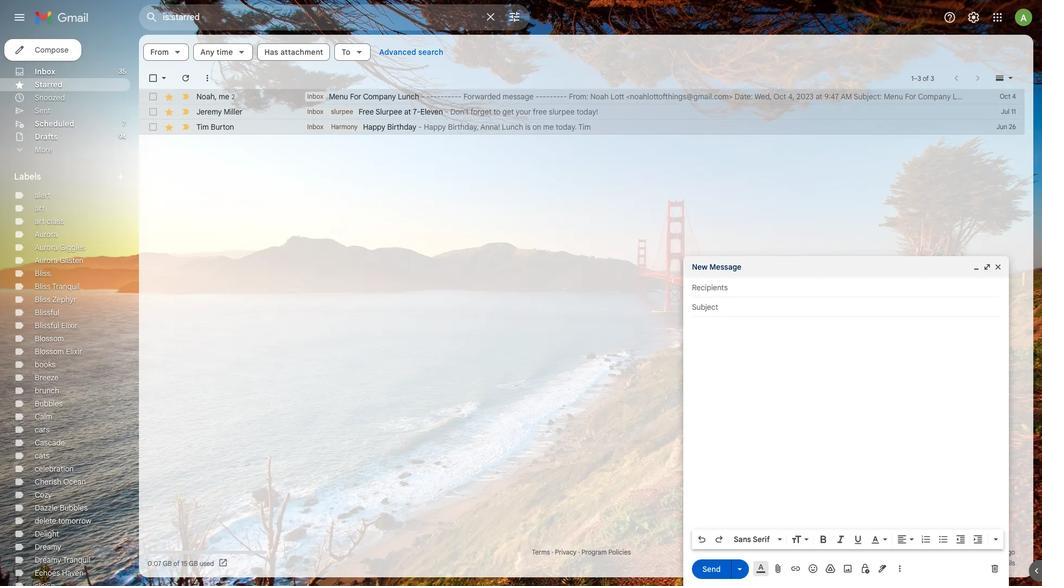 Task type: vqa. For each thing, say whether or not it's contained in the screenshot.
first James
no



Task type: locate. For each thing, give the bounding box(es) containing it.
birthday,
[[448, 122, 479, 132]]

bubbles
[[35, 399, 63, 409], [60, 503, 88, 513]]

tim down the today!
[[579, 122, 591, 132]]

1 horizontal spatial tim
[[579, 122, 591, 132]]

search mail image
[[142, 8, 162, 27]]

art down the alert
[[35, 204, 45, 213]]

Subject field
[[692, 302, 1001, 313]]

elixir down blissful elixir link
[[66, 347, 82, 357]]

brunch link
[[35, 386, 59, 396]]

2 blissful from the top
[[35, 321, 59, 331]]

2 blossom from the top
[[35, 347, 64, 357]]

dreamy tranquil link
[[35, 555, 90, 565]]

1 horizontal spatial at
[[816, 92, 823, 102]]

1 vertical spatial at
[[404, 107, 411, 117]]

0 vertical spatial aurora
[[35, 230, 58, 239]]

lunch up '7-'
[[398, 92, 419, 102]]

row down the today!
[[139, 119, 1025, 135]]

bliss tranquil link
[[35, 282, 80, 292]]

noah
[[197, 91, 215, 101], [591, 92, 609, 102]]

1 horizontal spatial happy
[[424, 122, 446, 132]]

1 vertical spatial aurora
[[35, 243, 58, 252]]

at
[[816, 92, 823, 102], [404, 107, 411, 117]]

of inside footer
[[174, 560, 180, 568]]

company up the slurpee
[[363, 92, 396, 102]]

bliss down bliss link
[[35, 282, 50, 292]]

from
[[150, 47, 169, 57]]

footer
[[139, 547, 1025, 569]]

blossom elixir link
[[35, 347, 82, 357]]

3 row from the top
[[139, 119, 1025, 135]]

0 vertical spatial of
[[923, 74, 929, 82]]

2 horizontal spatial lunch
[[953, 92, 974, 102]]

celebration link
[[35, 464, 74, 474]]

1 art from the top
[[35, 204, 45, 213]]

3 right 1
[[918, 74, 921, 82]]

at left 9:47
[[816, 92, 823, 102]]

9:47
[[825, 92, 839, 102]]

1 bliss from the top
[[35, 269, 50, 279]]

labels
[[14, 172, 41, 182]]

inbox left free
[[307, 108, 324, 116]]

1 blossom from the top
[[35, 334, 64, 344]]

alert
[[35, 191, 51, 200]]

1 vertical spatial tranquil
[[63, 555, 90, 565]]

bliss
[[35, 269, 50, 279], [35, 282, 50, 292], [35, 295, 50, 305]]

0 vertical spatial art
[[35, 204, 45, 213]]

follow link to manage storage image
[[218, 558, 229, 569]]

cherish ocean
[[35, 477, 86, 487]]

company down 1 – 3 of 3
[[918, 92, 951, 102]]

me right ,
[[219, 91, 229, 101]]

blissful elixir
[[35, 321, 78, 331]]

company
[[363, 92, 396, 102], [918, 92, 951, 102]]

35
[[119, 67, 126, 75]]

elixir up blossom link
[[61, 321, 78, 331]]

1 vertical spatial dreamy
[[35, 555, 61, 565]]

2 row from the top
[[139, 104, 1025, 119]]

1 vertical spatial of
[[174, 560, 180, 568]]

subject:
[[854, 92, 882, 102]]

1 horizontal spatial noah
[[591, 92, 609, 102]]

inbox inside the labels navigation
[[35, 67, 55, 77]]

15
[[181, 560, 187, 568]]

0 horizontal spatial slurpee
[[331, 108, 353, 116]]

dreamy tranquil
[[35, 555, 90, 565]]

indent more ‪(⌘])‬ image
[[973, 534, 984, 545]]

art class
[[35, 217, 64, 226]]

0 horizontal spatial tim
[[197, 122, 209, 132]]

Message Body text field
[[692, 323, 1001, 527]]

row down from:
[[139, 104, 1025, 119]]

1 for from the left
[[350, 92, 361, 102]]

2 dreamy from the top
[[35, 555, 61, 565]]

1 aurora from the top
[[35, 230, 58, 239]]

0 vertical spatial elixir
[[61, 321, 78, 331]]

1 vertical spatial blossom
[[35, 347, 64, 357]]

0 vertical spatial dreamy
[[35, 542, 61, 552]]

for down 1
[[905, 92, 917, 102]]

3 bliss from the top
[[35, 295, 50, 305]]

None checkbox
[[148, 73, 159, 84], [148, 91, 159, 102], [148, 106, 159, 117], [148, 122, 159, 132], [148, 73, 159, 84], [148, 91, 159, 102], [148, 106, 159, 117], [148, 122, 159, 132]]

more options image
[[897, 564, 903, 574]]

bubbles up tomorrow
[[60, 503, 88, 513]]

inbox up starred
[[35, 67, 55, 77]]

-
[[421, 92, 425, 102], [427, 92, 430, 102], [430, 92, 434, 102], [434, 92, 437, 102], [437, 92, 441, 102], [441, 92, 444, 102], [444, 92, 448, 102], [448, 92, 451, 102], [451, 92, 455, 102], [455, 92, 458, 102], [458, 92, 462, 102], [536, 92, 539, 102], [539, 92, 543, 102], [543, 92, 546, 102], [546, 92, 550, 102], [550, 92, 553, 102], [553, 92, 557, 102], [557, 92, 560, 102], [560, 92, 564, 102], [564, 92, 567, 102], [445, 107, 449, 117], [419, 122, 422, 132]]

any
[[200, 47, 215, 57]]

94
[[118, 132, 126, 141]]

cherish
[[35, 477, 61, 487]]

bubbles down brunch
[[35, 399, 63, 409]]

,
[[215, 91, 217, 101]]

11
[[1012, 108, 1016, 116]]

main content
[[139, 35, 1042, 578]]

1 horizontal spatial ·
[[578, 548, 580, 557]]

new
[[692, 262, 708, 272]]

tranquil for bliss tranquil
[[52, 282, 80, 292]]

0.07 gb of 15 gb used
[[148, 560, 214, 568]]

slurpee
[[549, 107, 575, 117], [331, 108, 353, 116]]

dreamy for dreamy tranquil
[[35, 555, 61, 565]]

0 vertical spatial me
[[219, 91, 229, 101]]

scheduled link
[[35, 119, 74, 129]]

noah up 'jeremy'
[[197, 91, 215, 101]]

slurpee
[[376, 107, 402, 117]]

cats link
[[35, 451, 50, 461]]

inbox link
[[35, 67, 55, 77]]

books link
[[35, 360, 56, 370]]

0 horizontal spatial me
[[219, 91, 229, 101]]

dreamy
[[35, 542, 61, 552], [35, 555, 61, 565]]

art for art class
[[35, 217, 45, 226]]

gb right 15
[[189, 560, 198, 568]]

any time button
[[193, 43, 253, 61]]

0 horizontal spatial happy
[[363, 122, 385, 132]]

2 for from the left
[[905, 92, 917, 102]]

of left 15
[[174, 560, 180, 568]]

0 horizontal spatial company
[[363, 92, 396, 102]]

menu right subject: on the top right
[[884, 92, 903, 102]]

happy down free
[[363, 122, 385, 132]]

dreamy down 'dreamy' link
[[35, 555, 61, 565]]

0 horizontal spatial noah
[[197, 91, 215, 101]]

minimize image
[[972, 263, 981, 271]]

oct left "4"
[[1000, 92, 1011, 100]]

books
[[35, 360, 56, 370]]

1 happy from the left
[[363, 122, 385, 132]]

last account activity: 31 minutes ago details
[[907, 548, 1016, 567]]

bliss up the blissful link
[[35, 295, 50, 305]]

· right privacy link
[[578, 548, 580, 557]]

2 vertical spatial aurora
[[35, 256, 58, 266]]

aurora down 'art class' on the top of the page
[[35, 230, 58, 239]]

row up the today!
[[139, 89, 1042, 104]]

2 art from the top
[[35, 217, 45, 226]]

happy down eleven
[[424, 122, 446, 132]]

None search field
[[139, 4, 530, 30]]

4,
[[788, 92, 795, 102]]

birthday
[[387, 122, 417, 132]]

gb right 0.07
[[163, 560, 172, 568]]

2 3 from the left
[[931, 74, 934, 82]]

scheduled
[[35, 119, 74, 129]]

2 happy from the left
[[424, 122, 446, 132]]

lunch left to:
[[953, 92, 974, 102]]

1 horizontal spatial menu
[[884, 92, 903, 102]]

0 horizontal spatial at
[[404, 107, 411, 117]]

tim down 'jeremy'
[[197, 122, 209, 132]]

of right the –
[[923, 74, 929, 82]]

tranquil up 'haven'
[[63, 555, 90, 565]]

1 3 from the left
[[918, 74, 921, 82]]

dreamy down delight
[[35, 542, 61, 552]]

delight link
[[35, 529, 59, 539]]

0 horizontal spatial of
[[174, 560, 180, 568]]

blissful
[[35, 308, 59, 318], [35, 321, 59, 331]]

1 tim from the left
[[197, 122, 209, 132]]

tim
[[197, 122, 209, 132], [579, 122, 591, 132]]

echoes haven link
[[35, 568, 84, 578]]

1 horizontal spatial of
[[923, 74, 929, 82]]

bliss for bliss link
[[35, 269, 50, 279]]

tranquil up zephyr
[[52, 282, 80, 292]]

for
[[350, 92, 361, 102], [905, 92, 917, 102]]

bliss up bliss tranquil
[[35, 269, 50, 279]]

2023
[[797, 92, 814, 102]]

<noahlottofthings@gmail.com>
[[626, 92, 733, 102]]

lunch left is
[[502, 122, 523, 132]]

more button
[[0, 143, 130, 156]]

1 vertical spatial blissful
[[35, 321, 59, 331]]

2 vertical spatial bliss
[[35, 295, 50, 305]]

dreamy for 'dreamy' link
[[35, 542, 61, 552]]

1 vertical spatial art
[[35, 217, 45, 226]]

0 horizontal spatial menu
[[329, 92, 348, 102]]

toggle split pane mode image
[[995, 73, 1006, 84]]

gb
[[163, 560, 172, 568], [189, 560, 198, 568]]

3 aurora from the top
[[35, 256, 58, 266]]

art down 'art' link
[[35, 217, 45, 226]]

aurora giggles link
[[35, 243, 86, 252]]

support image
[[944, 11, 957, 24]]

more formatting options image
[[991, 534, 1002, 545]]

at left '7-'
[[404, 107, 411, 117]]

3 right the –
[[931, 74, 934, 82]]

1 horizontal spatial for
[[905, 92, 917, 102]]

of
[[923, 74, 929, 82], [174, 560, 180, 568]]

me right on
[[543, 122, 554, 132]]

row containing jeremy miller
[[139, 104, 1025, 119]]

art class link
[[35, 217, 64, 226]]

slurpee up today.
[[549, 107, 575, 117]]

0 vertical spatial blissful
[[35, 308, 59, 318]]

breeze link
[[35, 373, 59, 383]]

blissful for blissful elixir
[[35, 321, 59, 331]]

0 horizontal spatial for
[[350, 92, 361, 102]]

blissful down "bliss zephyr"
[[35, 308, 59, 318]]

1 – 3 of 3
[[912, 74, 934, 82]]

2 menu from the left
[[884, 92, 903, 102]]

breeze
[[35, 373, 59, 383]]

blossom down blissful elixir
[[35, 334, 64, 344]]

blossom for blossom link
[[35, 334, 64, 344]]

1 horizontal spatial gb
[[189, 560, 198, 568]]

today.
[[556, 122, 577, 132]]

1 horizontal spatial me
[[543, 122, 554, 132]]

1 horizontal spatial company
[[918, 92, 951, 102]]

for up free
[[350, 92, 361, 102]]

blossom for blossom elixir
[[35, 347, 64, 357]]

privacy link
[[555, 548, 577, 557]]

0 horizontal spatial ·
[[552, 548, 553, 557]]

sans serif option
[[732, 534, 776, 545]]

aurora up bliss link
[[35, 256, 58, 266]]

0 horizontal spatial gb
[[163, 560, 172, 568]]

blissful down the blissful link
[[35, 321, 59, 331]]

labels navigation
[[0, 35, 139, 586]]

1 row from the top
[[139, 89, 1042, 104]]

blissful for the blissful link
[[35, 308, 59, 318]]

inbox left harmony
[[307, 123, 324, 131]]

0 vertical spatial bliss
[[35, 269, 50, 279]]

underline ‪(⌘u)‬ image
[[853, 535, 864, 546]]

0 vertical spatial tranquil
[[52, 282, 80, 292]]

2 aurora from the top
[[35, 243, 58, 252]]

close image
[[994, 263, 1003, 271]]

aurora down aurora link
[[35, 243, 58, 252]]

echoes
[[35, 568, 60, 578]]

1 menu from the left
[[329, 92, 348, 102]]

advanced
[[379, 47, 416, 57]]

2 bliss from the top
[[35, 282, 50, 292]]

noah left lott
[[591, 92, 609, 102]]

inbox down "attachment"
[[307, 92, 324, 100]]

menu up harmony
[[329, 92, 348, 102]]

anna
[[988, 92, 1006, 102]]

blissful elixir link
[[35, 321, 78, 331]]

toggle confidential mode image
[[860, 564, 871, 574]]

1 dreamy from the top
[[35, 542, 61, 552]]

row containing tim burton
[[139, 119, 1025, 135]]

blossom down blossom link
[[35, 347, 64, 357]]

1 blissful from the top
[[35, 308, 59, 318]]

free slurpee at 7-eleven - don't forget to get your free slurpee today!
[[359, 107, 598, 117]]

3
[[918, 74, 921, 82], [931, 74, 934, 82]]

0 vertical spatial blossom
[[35, 334, 64, 344]]

to button
[[335, 43, 371, 61]]

blossom
[[35, 334, 64, 344], [35, 347, 64, 357]]

tomorrow
[[58, 516, 91, 526]]

0 horizontal spatial 3
[[918, 74, 921, 82]]

1 vertical spatial elixir
[[66, 347, 82, 357]]

insert files using drive image
[[825, 564, 836, 574]]

jun
[[997, 123, 1008, 131]]

row
[[139, 89, 1042, 104], [139, 104, 1025, 119], [139, 119, 1025, 135]]

attach files image
[[773, 564, 784, 574]]

terms · privacy · program policies
[[532, 548, 631, 557]]

slurpee up harmony
[[331, 108, 353, 116]]

oct left 4,
[[774, 92, 787, 102]]

1 horizontal spatial 3
[[931, 74, 934, 82]]

blissful link
[[35, 308, 59, 318]]

· right terms link
[[552, 548, 553, 557]]

1 vertical spatial bliss
[[35, 282, 50, 292]]

brunch
[[35, 386, 59, 396]]



Task type: describe. For each thing, give the bounding box(es) containing it.
1 horizontal spatial lunch
[[502, 122, 523, 132]]

compose button
[[4, 39, 82, 61]]

blossom link
[[35, 334, 64, 344]]

attachment
[[281, 47, 323, 57]]

1 horizontal spatial slurpee
[[549, 107, 575, 117]]

send button
[[692, 560, 731, 579]]

policies
[[609, 548, 631, 557]]

more
[[35, 145, 52, 155]]

noah , me 2
[[197, 91, 235, 101]]

insert photo image
[[843, 564, 854, 574]]

new message dialog
[[684, 256, 1009, 586]]

cars link
[[35, 425, 50, 435]]

zephyr
[[52, 295, 76, 305]]

cascade link
[[35, 438, 65, 448]]

today!
[[577, 107, 598, 117]]

0 vertical spatial at
[[816, 92, 823, 102]]

jul
[[1001, 108, 1010, 116]]

bold ‪(⌘b)‬ image
[[818, 534, 829, 545]]

elixir for blossom elixir
[[66, 347, 82, 357]]

elixir for blissful elixir
[[61, 321, 78, 331]]

2 · from the left
[[578, 548, 580, 557]]

your
[[516, 107, 531, 117]]

footer containing terms
[[139, 547, 1025, 569]]

harmony
[[331, 123, 358, 131]]

labels heading
[[14, 172, 115, 182]]

1 · from the left
[[552, 548, 553, 557]]

to
[[494, 107, 501, 117]]

2 tim from the left
[[579, 122, 591, 132]]

class
[[47, 217, 64, 226]]

starred link
[[35, 80, 62, 90]]

more send options image
[[735, 564, 745, 575]]

privacy
[[555, 548, 577, 557]]

0 horizontal spatial lunch
[[398, 92, 419, 102]]

advanced search button
[[375, 42, 448, 62]]

burton
[[211, 122, 234, 132]]

jeremy
[[197, 107, 222, 117]]

1 gb from the left
[[163, 560, 172, 568]]

bliss for bliss zephyr
[[35, 295, 50, 305]]

tim burton
[[197, 122, 234, 132]]

insert emoji ‪(⌘⇧2)‬ image
[[808, 564, 819, 574]]

inbox inside inbox menu for company lunch - ---------- forwarded message --------- from: noah lott <noahlottofthings@gmail.com> date: wed, oct 4, 2023 at 9:47 am subject: menu for company lunch to: anna medina <m
[[307, 92, 324, 100]]

1 company from the left
[[363, 92, 396, 102]]

anna!
[[481, 122, 500, 132]]

dreamy link
[[35, 542, 61, 552]]

pop out image
[[983, 263, 992, 271]]

ago
[[1004, 548, 1016, 557]]

7-
[[413, 107, 421, 117]]

gmail image
[[35, 7, 94, 28]]

sans
[[734, 535, 751, 545]]

date:
[[735, 92, 753, 102]]

numbered list ‪(⌘⇧7)‬ image
[[921, 534, 932, 545]]

aurora for aurora giggles
[[35, 243, 58, 252]]

minutes
[[979, 548, 1003, 557]]

calm
[[35, 412, 52, 422]]

insert link ‪(⌘k)‬ image
[[791, 564, 801, 574]]

on
[[533, 122, 541, 132]]

forwarded
[[464, 92, 501, 102]]

search
[[419, 47, 444, 57]]

echoes haven
[[35, 568, 84, 578]]

bliss zephyr link
[[35, 295, 76, 305]]

more image
[[202, 73, 213, 84]]

jul 11
[[1001, 108, 1016, 116]]

undo ‪(⌘z)‬ image
[[697, 534, 707, 545]]

cozy link
[[35, 490, 52, 500]]

1 horizontal spatial oct
[[1000, 92, 1011, 100]]

medina
[[1008, 92, 1033, 102]]

from button
[[143, 43, 189, 61]]

bulleted list ‪(⌘⇧8)‬ image
[[938, 534, 949, 545]]

sans serif
[[734, 535, 770, 545]]

terms link
[[532, 548, 550, 557]]

dazzle
[[35, 503, 58, 513]]

free
[[359, 107, 374, 117]]

4
[[1013, 92, 1016, 100]]

drafts link
[[35, 132, 58, 142]]

formatting options toolbar
[[692, 530, 1004, 549]]

tranquil for dreamy tranquil
[[63, 555, 90, 565]]

has
[[265, 47, 278, 57]]

message
[[710, 262, 742, 272]]

sent
[[35, 106, 50, 116]]

program
[[582, 548, 607, 557]]

calm link
[[35, 412, 52, 422]]

bubbles link
[[35, 399, 63, 409]]

cats
[[35, 451, 50, 461]]

7
[[123, 119, 126, 128]]

insert signature image
[[877, 564, 888, 574]]

31
[[972, 548, 978, 557]]

delete tomorrow link
[[35, 516, 91, 526]]

has attachment
[[265, 47, 323, 57]]

settings image
[[968, 11, 981, 24]]

has attachment button
[[257, 43, 330, 61]]

main content containing from
[[139, 35, 1042, 578]]

aurora for aurora glisten
[[35, 256, 58, 266]]

advanced search
[[379, 47, 444, 57]]

1 vertical spatial bubbles
[[60, 503, 88, 513]]

serif
[[753, 535, 770, 545]]

indent less ‪(⌘[)‬ image
[[956, 534, 966, 545]]

celebration
[[35, 464, 74, 474]]

clear search image
[[480, 6, 502, 28]]

wed,
[[755, 92, 772, 102]]

art for 'art' link
[[35, 204, 45, 213]]

snoozed
[[35, 93, 65, 103]]

inbox menu for company lunch - ---------- forwarded message --------- from: noah lott <noahlottofthings@gmail.com> date: wed, oct 4, 2023 at 9:47 am subject: menu for company lunch to: anna medina <m
[[307, 92, 1042, 102]]

drafts
[[35, 132, 58, 142]]

italic ‪(⌘i)‬ image
[[836, 534, 846, 545]]

bliss zephyr
[[35, 295, 76, 305]]

discard draft ‪(⌘⇧d)‬ image
[[990, 564, 1001, 574]]

blossom elixir
[[35, 347, 82, 357]]

oct 4
[[1000, 92, 1016, 100]]

Search mail text field
[[163, 12, 478, 23]]

bliss for bliss tranquil
[[35, 282, 50, 292]]

0.07
[[148, 560, 161, 568]]

get
[[503, 107, 514, 117]]

send
[[703, 564, 721, 574]]

redo ‪(⌘y)‬ image
[[714, 534, 725, 545]]

to:
[[976, 92, 986, 102]]

jeremy miller
[[197, 107, 243, 117]]

0 horizontal spatial oct
[[774, 92, 787, 102]]

row containing noah
[[139, 89, 1042, 104]]

snoozed link
[[35, 93, 65, 103]]

0 vertical spatial bubbles
[[35, 399, 63, 409]]

refresh image
[[180, 73, 191, 84]]

2 company from the left
[[918, 92, 951, 102]]

main menu image
[[13, 11, 26, 24]]

1 vertical spatial me
[[543, 122, 554, 132]]

advanced search options image
[[504, 6, 526, 28]]

1
[[912, 74, 914, 82]]

aurora glisten
[[35, 256, 83, 266]]

last
[[907, 548, 920, 557]]

program policies link
[[582, 548, 631, 557]]

any time
[[200, 47, 233, 57]]

aurora for aurora link
[[35, 230, 58, 239]]

eleven
[[421, 107, 443, 117]]

sent link
[[35, 106, 50, 116]]

2 gb from the left
[[189, 560, 198, 568]]



